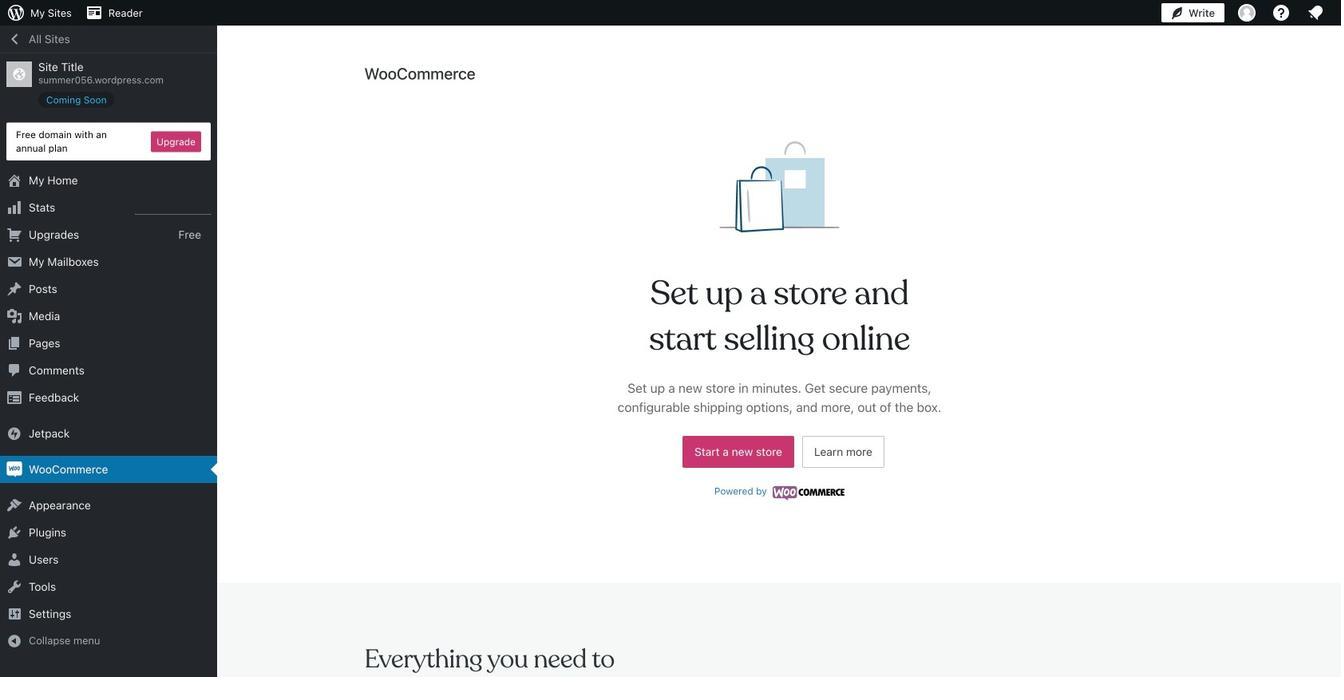 Task type: describe. For each thing, give the bounding box(es) containing it.
highest hourly views 0 image
[[135, 204, 211, 215]]

1 img image from the top
[[6, 426, 22, 442]]

my profile image
[[1238, 4, 1256, 22]]



Task type: locate. For each thing, give the bounding box(es) containing it.
manage your notifications image
[[1306, 3, 1325, 22]]

1 vertical spatial img image
[[6, 462, 22, 477]]

2 img image from the top
[[6, 462, 22, 477]]

help image
[[1272, 3, 1291, 22]]

img image
[[6, 426, 22, 442], [6, 462, 22, 477]]

0 vertical spatial img image
[[6, 426, 22, 442]]



Task type: vqa. For each thing, say whether or not it's contained in the screenshot.
main content
no



